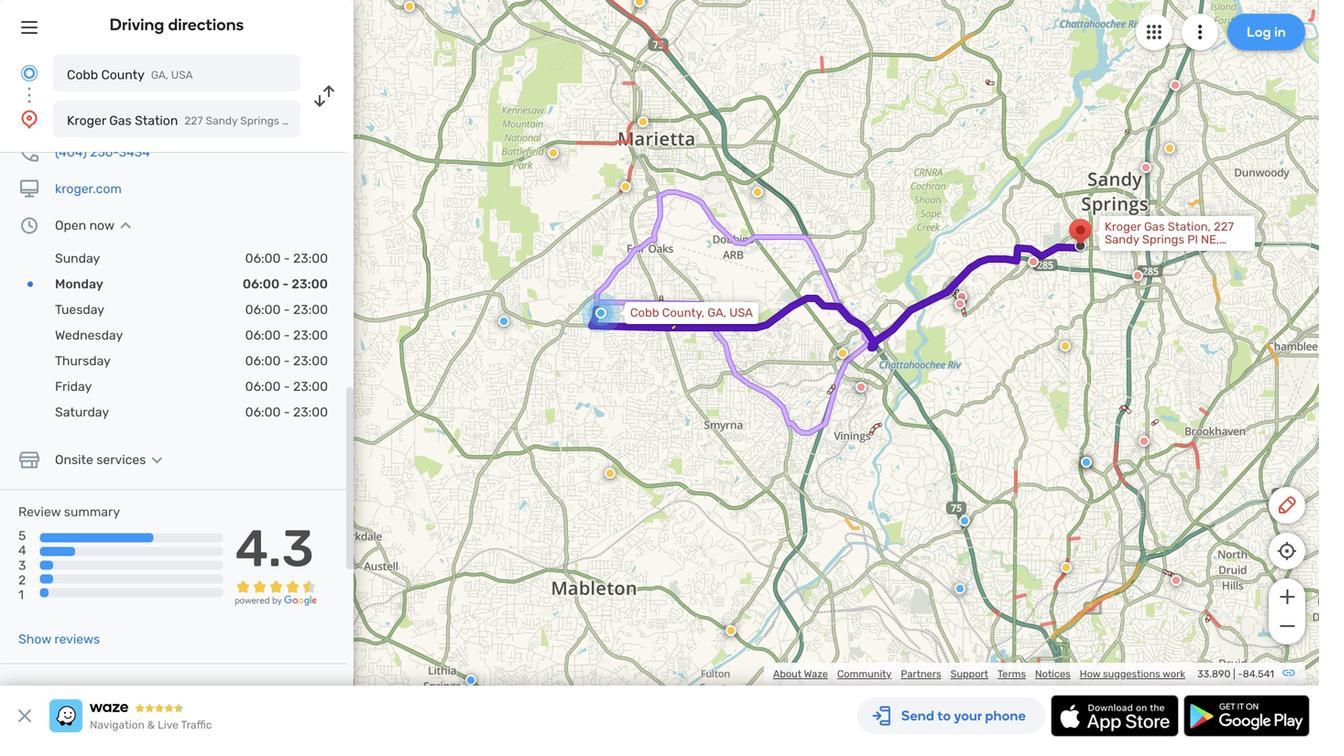 Task type: vqa. For each thing, say whether or not it's contained in the screenshot.
the Show reviews
yes



Task type: locate. For each thing, give the bounding box(es) containing it.
1 vertical spatial ga,
[[708, 306, 727, 320]]

33.890 | -84.541
[[1198, 668, 1275, 681]]

summary
[[64, 505, 120, 520]]

ga, inside cobb county ga, usa
[[151, 69, 168, 82]]

06:00
[[245, 251, 281, 266], [243, 277, 280, 292], [245, 302, 281, 317], [245, 328, 281, 343], [245, 354, 281, 369], [245, 379, 281, 394], [245, 405, 281, 420]]

06:00 for monday
[[243, 277, 280, 292]]

x image
[[14, 706, 36, 728]]

1 horizontal spatial usa
[[730, 306, 753, 320]]

ga, right the county
[[151, 69, 168, 82]]

06:00 - 23:00 for saturday
[[245, 405, 328, 420]]

-
[[284, 251, 290, 266], [283, 277, 289, 292], [284, 302, 290, 317], [284, 328, 290, 343], [284, 354, 290, 369], [284, 379, 290, 394], [284, 405, 290, 420], [1238, 668, 1243, 681]]

road closed image
[[1133, 270, 1144, 281], [957, 291, 968, 302], [856, 382, 867, 393], [1139, 436, 1150, 447], [1171, 575, 1182, 586]]

services
[[96, 453, 146, 468]]

(404)
[[55, 145, 87, 160]]

06:00 - 23:00 for thursday
[[245, 354, 328, 369]]

1 vertical spatial usa
[[730, 306, 753, 320]]

store image
[[18, 449, 40, 471]]

kroger gas station button
[[53, 101, 301, 137]]

review summary
[[18, 505, 120, 520]]

- for tuesday
[[284, 302, 290, 317]]

33.890
[[1198, 668, 1231, 681]]

0 vertical spatial cobb
[[67, 67, 98, 82]]

- for thursday
[[284, 354, 290, 369]]

waze
[[804, 668, 828, 681]]

how suggestions work link
[[1080, 668, 1186, 681]]

county
[[101, 67, 145, 82]]

computer image
[[18, 178, 40, 200]]

usa up kroger gas station button
[[171, 69, 193, 82]]

3
[[18, 558, 26, 573]]

usa for county,
[[730, 306, 753, 320]]

show reviews
[[18, 632, 100, 647]]

0 vertical spatial usa
[[171, 69, 193, 82]]

- for sunday
[[284, 251, 290, 266]]

23:00
[[293, 251, 328, 266], [292, 277, 328, 292], [293, 302, 328, 317], [293, 328, 328, 343], [293, 354, 328, 369], [293, 379, 328, 394], [293, 405, 328, 420]]

support
[[951, 668, 989, 681]]

usa inside cobb county ga, usa
[[171, 69, 193, 82]]

0 horizontal spatial usa
[[171, 69, 193, 82]]

partners
[[901, 668, 942, 681]]

kroger.com
[[55, 181, 122, 197]]

onsite services button
[[55, 453, 168, 468]]

kroger.com link
[[55, 181, 122, 197]]

256-
[[90, 145, 119, 160]]

work
[[1163, 668, 1186, 681]]

- for monday
[[283, 277, 289, 292]]

navigation & live traffic
[[90, 719, 212, 732]]

driving directions
[[110, 15, 244, 34]]

06:00 for wednesday
[[245, 328, 281, 343]]

1
[[18, 588, 24, 603]]

onsite
[[55, 453, 93, 468]]

06:00 - 23:00
[[245, 251, 328, 266], [243, 277, 328, 292], [245, 302, 328, 317], [245, 328, 328, 343], [245, 354, 328, 369], [245, 379, 328, 394], [245, 405, 328, 420]]

road closed image
[[1170, 80, 1181, 91], [1141, 162, 1152, 173], [1028, 257, 1039, 268], [955, 299, 966, 310]]

traffic
[[181, 719, 212, 732]]

cobb county ga, usa
[[67, 67, 193, 82]]

hazard image
[[404, 1, 415, 12], [638, 116, 649, 127], [1165, 143, 1176, 154], [548, 148, 559, 159], [605, 468, 616, 479], [1061, 563, 1072, 574], [726, 626, 737, 637]]

reviews
[[54, 632, 100, 647]]

0 horizontal spatial cobb
[[67, 67, 98, 82]]

cobb
[[67, 67, 98, 82], [630, 306, 659, 320]]

06:00 for sunday
[[245, 251, 281, 266]]

wednesday
[[55, 328, 123, 343]]

how
[[1080, 668, 1101, 681]]

1 vertical spatial cobb
[[630, 306, 659, 320]]

84.541
[[1243, 668, 1275, 681]]

0 vertical spatial ga,
[[151, 69, 168, 82]]

station
[[135, 113, 178, 128]]

photos
[[30, 684, 71, 699]]

usa
[[171, 69, 193, 82], [730, 306, 753, 320]]

ga, right county,
[[708, 306, 727, 320]]

link image
[[1282, 666, 1297, 681]]

open now
[[55, 218, 115, 233]]

about waze community partners support terms notices how suggestions work
[[773, 668, 1186, 681]]

1 horizontal spatial ga,
[[708, 306, 727, 320]]

5 4 3 2 1
[[18, 529, 26, 603]]

location image
[[18, 108, 40, 130]]

police image
[[498, 316, 509, 327], [1081, 457, 1092, 468], [959, 516, 970, 527], [955, 584, 966, 595], [465, 675, 476, 686]]

06:00 - 23:00 for wednesday
[[245, 328, 328, 343]]

current location image
[[18, 62, 40, 84]]

usa right county,
[[730, 306, 753, 320]]

cobb county, ga, usa
[[630, 306, 753, 320]]

hazard image
[[634, 0, 645, 7], [620, 181, 631, 192], [752, 187, 763, 198], [1060, 341, 1071, 352], [837, 348, 848, 359]]

23:00 for monday
[[292, 277, 328, 292]]

monday
[[55, 277, 103, 292]]

ga, for county
[[151, 69, 168, 82]]

- for wednesday
[[284, 328, 290, 343]]

06:00 - 23:00 for friday
[[245, 379, 328, 394]]

0 horizontal spatial ga,
[[151, 69, 168, 82]]

ga,
[[151, 69, 168, 82], [708, 306, 727, 320]]

1 horizontal spatial cobb
[[630, 306, 659, 320]]

community link
[[837, 668, 892, 681]]

tuesday
[[55, 302, 104, 317]]

onsite services
[[55, 453, 146, 468]]

8
[[18, 684, 26, 699]]

- for friday
[[284, 379, 290, 394]]

cobb left county,
[[630, 306, 659, 320]]

06:00 for tuesday
[[245, 302, 281, 317]]

23:00 for thursday
[[293, 354, 328, 369]]

cobb left the county
[[67, 67, 98, 82]]

23:00 for sunday
[[293, 251, 328, 266]]

cobb for county
[[67, 67, 98, 82]]

23:00 for tuesday
[[293, 302, 328, 317]]



Task type: describe. For each thing, give the bounding box(es) containing it.
driving
[[110, 15, 164, 34]]

terms link
[[998, 668, 1026, 681]]

kroger
[[67, 113, 106, 128]]

|
[[1233, 668, 1236, 681]]

06:00 - 23:00 for monday
[[243, 277, 328, 292]]

2
[[18, 573, 26, 588]]

- for saturday
[[284, 405, 290, 420]]

support link
[[951, 668, 989, 681]]

suggestions
[[1103, 668, 1161, 681]]

pencil image
[[1276, 495, 1298, 517]]

sunday
[[55, 251, 100, 266]]

ga, for county,
[[708, 306, 727, 320]]

06:00 - 23:00 for tuesday
[[245, 302, 328, 317]]

23:00 for wednesday
[[293, 328, 328, 343]]

zoom in image
[[1276, 586, 1299, 608]]

4.3
[[235, 519, 314, 580]]

&
[[147, 719, 155, 732]]

live
[[158, 719, 179, 732]]

cobb for county,
[[630, 306, 659, 320]]

community
[[837, 668, 892, 681]]

partners link
[[901, 668, 942, 681]]

review
[[18, 505, 61, 520]]

06:00 for friday
[[245, 379, 281, 394]]

show
[[18, 632, 51, 647]]

friday
[[55, 379, 92, 394]]

call image
[[18, 142, 40, 164]]

directions
[[168, 15, 244, 34]]

4
[[18, 544, 26, 559]]

(404) 256-3434 link
[[55, 145, 150, 160]]

06:00 for saturday
[[245, 405, 281, 420]]

5
[[18, 529, 26, 544]]

gas
[[109, 113, 132, 128]]

now
[[89, 218, 115, 233]]

county,
[[662, 306, 705, 320]]

8 photos
[[18, 684, 71, 699]]

23:00 for friday
[[293, 379, 328, 394]]

saturday
[[55, 405, 109, 420]]

3434
[[119, 145, 150, 160]]

thursday
[[55, 354, 111, 369]]

about
[[773, 668, 802, 681]]

navigation
[[90, 719, 145, 732]]

chevron up image
[[115, 219, 137, 233]]

open
[[55, 218, 86, 233]]

06:00 for thursday
[[245, 354, 281, 369]]

kroger gas station
[[67, 113, 178, 128]]

notices link
[[1035, 668, 1071, 681]]

open now button
[[55, 218, 137, 233]]

(404) 256-3434
[[55, 145, 150, 160]]

about waze link
[[773, 668, 828, 681]]

terms
[[998, 668, 1026, 681]]

usa for county
[[171, 69, 193, 82]]

chevron down image
[[146, 453, 168, 468]]

notices
[[1035, 668, 1071, 681]]

clock image
[[18, 215, 40, 237]]

06:00 - 23:00 for sunday
[[245, 251, 328, 266]]

23:00 for saturday
[[293, 405, 328, 420]]

zoom out image
[[1276, 616, 1299, 638]]



